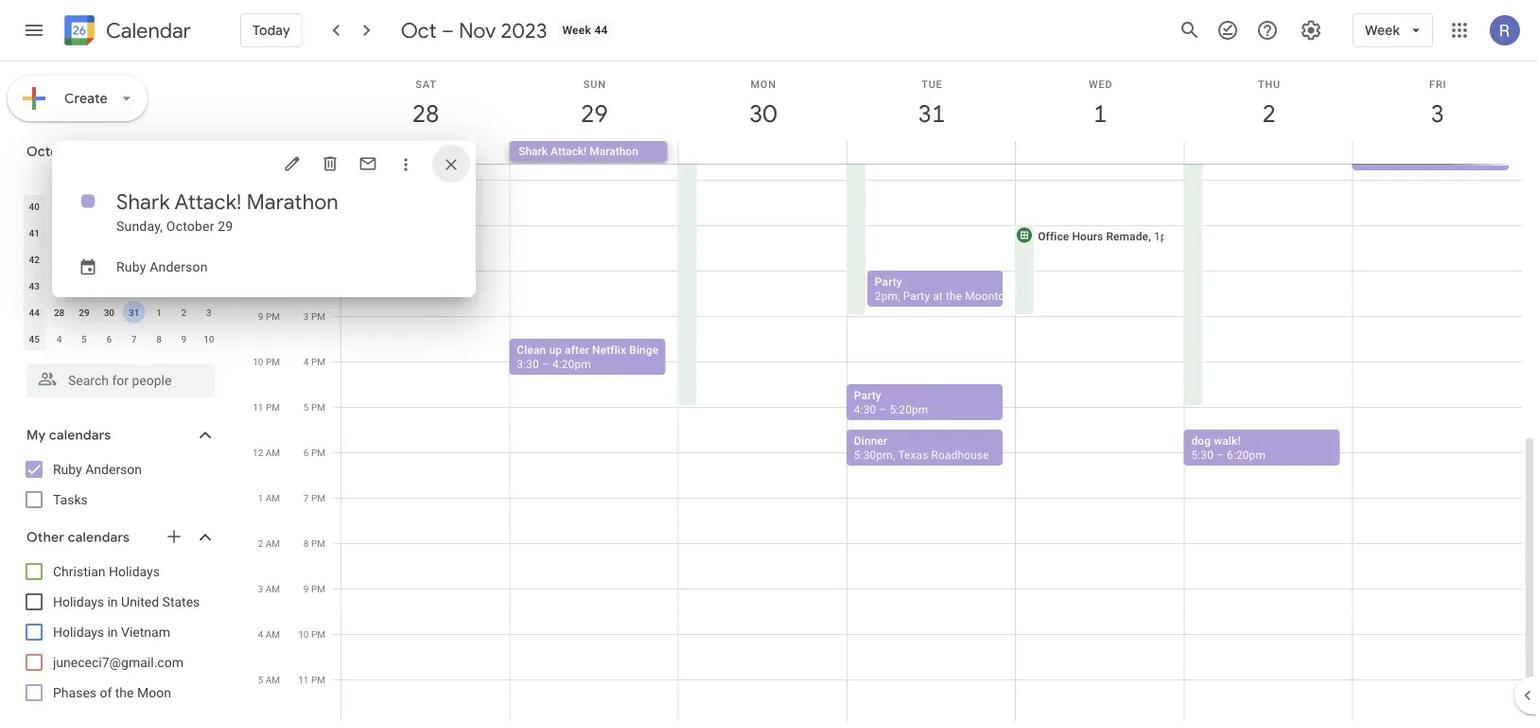 Task type: locate. For each thing, give the bounding box(es) containing it.
october up s
[[26, 143, 80, 160]]

wed
[[1089, 78, 1113, 90]]

– inside clean up after netflix binge 3:30 – 4:20pm
[[542, 357, 550, 371]]

calendar element
[[61, 11, 191, 53]]

0 horizontal spatial 9 pm
[[258, 310, 280, 322]]

party inside party 4:30 – 5:20pm
[[854, 388, 882, 402]]

row group containing 40
[[22, 193, 221, 352]]

8 right 2 am
[[304, 538, 309, 549]]

0 vertical spatial 2
[[1262, 98, 1275, 129]]

am left 7 pm
[[266, 492, 280, 503]]

2 am from the top
[[266, 492, 280, 503]]

7 right 1 am
[[304, 492, 309, 503]]

0 vertical spatial party
[[875, 275, 903, 288]]

2 inside row
[[181, 307, 187, 318]]

shark
[[519, 145, 548, 158], [116, 188, 170, 215]]

0 horizontal spatial ,
[[893, 448, 896, 461]]

marathon for shark attack! marathon sunday, october 29
[[247, 188, 339, 215]]

None search field
[[0, 356, 235, 397]]

9
[[258, 310, 264, 322], [181, 333, 187, 344], [304, 583, 309, 594]]

43
[[29, 280, 40, 291]]

6 inside november 6 element
[[106, 333, 112, 344]]

4 am
[[258, 628, 280, 640]]

moon
[[137, 685, 171, 700]]

row group inside october 2023 grid
[[22, 193, 221, 352]]

5 am from the top
[[266, 628, 280, 640]]

shark attack! marathon heading
[[116, 188, 339, 215]]

3 up 4 pm
[[304, 310, 309, 322]]

0 horizontal spatial 12
[[179, 227, 189, 238]]

cell down 31 link
[[847, 141, 1016, 164]]

4 up 11 element
[[156, 201, 162, 212]]

settings menu image
[[1300, 19, 1323, 42]]

0 horizontal spatial 28
[[54, 307, 65, 318]]

calendars inside the other calendars dropdown button
[[68, 529, 130, 546]]

am down 2 am
[[266, 583, 280, 594]]

0 horizontal spatial 10 pm
[[253, 356, 280, 367]]

1 vertical spatial attack!
[[175, 188, 242, 215]]

9 right november 8 element
[[181, 333, 187, 344]]

3 for november 3 element
[[206, 307, 212, 318]]

delete event image
[[321, 154, 340, 173]]

1 vertical spatial 11 pm
[[298, 674, 326, 685]]

44
[[595, 24, 608, 37], [29, 307, 40, 318]]

november 9 element
[[173, 327, 195, 350]]

2 am
[[258, 538, 280, 549]]

11 right the 10 element in the left of the page
[[154, 227, 164, 238]]

junececi7@gmail.com
[[53, 654, 184, 670]]

0 vertical spatial calendars
[[49, 427, 111, 444]]

12 element
[[173, 221, 195, 244]]

1 horizontal spatial 29
[[218, 218, 233, 234]]

am left the 8 pm
[[266, 538, 280, 549]]

2 vertical spatial 6
[[304, 447, 309, 458]]

10 right the 4 am
[[298, 628, 309, 640]]

28 left 29 element
[[54, 307, 65, 318]]

am
[[266, 447, 280, 458], [266, 492, 280, 503], [266, 538, 280, 549], [266, 583, 280, 594], [266, 628, 280, 640], [266, 674, 280, 685]]

29 right 28 element at the left of page
[[79, 307, 90, 318]]

shark attack! marathon sunday, october 29
[[116, 188, 339, 234]]

1
[[1093, 98, 1106, 129], [81, 201, 87, 212], [156, 307, 162, 318], [258, 492, 263, 503]]

attack! inside 'shark attack! marathon sunday, october 29'
[[175, 188, 242, 215]]

1 am from the top
[[266, 447, 280, 458]]

1 horizontal spatial 9 pm
[[304, 583, 326, 594]]

1 vertical spatial 28
[[54, 307, 65, 318]]

holidays for united
[[53, 594, 104, 609]]

30 inside mon 30
[[749, 98, 776, 129]]

tasks
[[53, 492, 88, 507]]

ruby inside the my calendars "list"
[[53, 461, 82, 477]]

1 vertical spatial ruby
[[53, 461, 82, 477]]

week inside popup button
[[1366, 22, 1401, 39]]

2 for november 2 element
[[181, 307, 187, 318]]

5 row from the top
[[22, 326, 221, 352]]

pm up 5 pm
[[311, 356, 326, 367]]

1 horizontal spatial ruby
[[116, 259, 146, 274]]

6 for 6 pm
[[304, 447, 309, 458]]

4 inside november 4 element
[[57, 333, 62, 344]]

0 horizontal spatial shark
[[116, 188, 170, 215]]

25 element
[[148, 274, 170, 297]]

attack! up 13
[[175, 188, 242, 215]]

calendars right my
[[49, 427, 111, 444]]

tue 31
[[917, 78, 944, 129]]

shark for shark attack! marathon
[[519, 145, 548, 158]]

row group
[[22, 193, 221, 352]]

calendars for my calendars
[[49, 427, 111, 444]]

31 cell
[[122, 299, 147, 326]]

column header
[[22, 167, 47, 193]]

1 vertical spatial in
[[107, 624, 118, 640]]

15
[[79, 254, 90, 265]]

am left 6 pm
[[266, 447, 280, 458]]

marathon down the gmt-
[[247, 188, 339, 215]]

0 horizontal spatial 7
[[131, 333, 137, 344]]

2 horizontal spatial 2
[[1262, 98, 1275, 129]]

3 for 3 pm
[[304, 310, 309, 322]]

4 down the 3 am
[[258, 628, 263, 640]]

sunday column header
[[72, 167, 97, 193]]

1 vertical spatial 30
[[104, 307, 115, 318]]

oct – nov 2023
[[401, 17, 547, 44]]

2 vertical spatial 2
[[258, 538, 263, 549]]

2 for 2 am
[[258, 538, 263, 549]]

pm
[[266, 310, 280, 322], [311, 310, 326, 322], [266, 356, 280, 367], [311, 356, 326, 367], [266, 401, 280, 413], [311, 401, 326, 413], [311, 447, 326, 458], [311, 492, 326, 503], [311, 538, 326, 549], [311, 583, 326, 594], [311, 628, 326, 640], [311, 674, 326, 685]]

row containing 45
[[22, 326, 221, 352]]

1 vertical spatial 2
[[181, 307, 187, 318]]

3 inside fri 3
[[1430, 98, 1444, 129]]

attack! for shark attack! marathon sunday, october 29
[[175, 188, 242, 215]]

0 horizontal spatial 29
[[79, 307, 90, 318]]

main drawer image
[[23, 19, 45, 42]]

0 horizontal spatial anderson
[[85, 461, 142, 477]]

2 in from the top
[[107, 624, 118, 640]]

3 down fri
[[1430, 98, 1444, 129]]

30 down mon
[[749, 98, 776, 129]]

am for 3 am
[[266, 583, 280, 594]]

0 vertical spatial 28
[[411, 98, 438, 129]]

grid containing 28
[[242, 43, 1538, 722]]

, right hours
[[1149, 229, 1152, 243]]

8
[[156, 333, 162, 344], [304, 538, 309, 549]]

2023
[[501, 17, 547, 44], [84, 143, 115, 160]]

in up junececi7@gmail.com at the left of the page
[[107, 624, 118, 640]]

event
[[1027, 289, 1055, 302]]

7 right november 6 element
[[131, 333, 137, 344]]

0 vertical spatial attack!
[[551, 145, 587, 158]]

my calendars button
[[4, 420, 235, 450]]

2 down 1 am
[[258, 538, 263, 549]]

the right at
[[946, 289, 963, 302]]

7 inside 'november 7' 'element'
[[131, 333, 137, 344]]

, for dinner 5:30pm , texas roadhouse
[[893, 448, 896, 461]]

1 vertical spatial 9 pm
[[304, 583, 326, 594]]

christian holidays
[[53, 564, 160, 579]]

am down the 3 am
[[266, 628, 280, 640]]

3 row from the top
[[22, 246, 221, 273]]

28 down sat
[[411, 98, 438, 129]]

november 2 element
[[173, 301, 195, 324]]

0 vertical spatial 29
[[580, 98, 607, 129]]

3
[[1430, 98, 1444, 129], [131, 201, 137, 212], [206, 307, 212, 318], [304, 310, 309, 322], [258, 583, 263, 594]]

18 element
[[148, 248, 170, 271]]

october up 19 element at top
[[166, 218, 214, 234]]

0 horizontal spatial 2023
[[84, 143, 115, 160]]

roadhouse
[[932, 448, 990, 461]]

0 vertical spatial 10 pm
[[253, 356, 280, 367]]

1 vertical spatial the
[[115, 685, 134, 700]]

11 inside button
[[1361, 153, 1374, 166]]

1 vertical spatial 29
[[218, 218, 233, 234]]

1 horizontal spatial 2
[[258, 538, 263, 549]]

1 vertical spatial 6
[[106, 333, 112, 344]]

ruby anderson inside the my calendars "list"
[[53, 461, 142, 477]]

10 pm left 4 pm
[[253, 356, 280, 367]]

calendars
[[49, 427, 111, 444], [68, 529, 130, 546]]

the right of at the left bottom of the page
[[115, 685, 134, 700]]

9 pm down the 8 pm
[[304, 583, 326, 594]]

11
[[1361, 153, 1374, 166], [154, 227, 164, 238], [253, 401, 264, 413], [298, 674, 309, 685]]

1 horizontal spatial 7
[[304, 492, 309, 503]]

anderson inside the my calendars "list"
[[85, 461, 142, 477]]

0 horizontal spatial the
[[115, 685, 134, 700]]

1 down 12 am
[[258, 492, 263, 503]]

office
[[1038, 229, 1070, 243]]

0 vertical spatial marathon
[[590, 145, 639, 158]]

3 for 3 am
[[258, 583, 263, 594]]

21 element
[[48, 274, 71, 297]]

5 right november 4 element
[[81, 333, 87, 344]]

12 inside grid
[[253, 447, 263, 458]]

12 right 11 element
[[179, 227, 189, 238]]

2023 right nov
[[501, 17, 547, 44]]

3 am
[[258, 583, 280, 594]]

0 vertical spatial 30
[[749, 98, 776, 129]]

4 row from the top
[[22, 299, 221, 326]]

0 horizontal spatial 2
[[181, 307, 187, 318]]

44 inside october 2023 grid
[[29, 307, 40, 318]]

6 up 13 element
[[206, 201, 212, 212]]

calendars up christian holidays
[[68, 529, 130, 546]]

in for vietnam
[[107, 624, 118, 640]]

am for 5 am
[[266, 674, 280, 685]]

28
[[411, 98, 438, 129], [54, 307, 65, 318]]

row containing 40
[[22, 193, 221, 220]]

10 pm
[[253, 356, 280, 367], [298, 628, 326, 640]]

4 pm
[[304, 356, 326, 367]]

0 vertical spatial shark
[[519, 145, 548, 158]]

2 vertical spatial party
[[854, 388, 882, 402]]

1 horizontal spatial week
[[1366, 22, 1401, 39]]

1 horizontal spatial 8
[[304, 538, 309, 549]]

11 left 11:50am
[[1361, 153, 1374, 166]]

shark attack! marathon row
[[333, 141, 1538, 164]]

44 up sun
[[595, 24, 608, 37]]

2 down the thu on the right top of the page
[[1262, 98, 1275, 129]]

10
[[129, 227, 139, 238], [204, 333, 214, 344], [253, 356, 264, 367], [298, 628, 309, 640]]

0 vertical spatial 44
[[595, 24, 608, 37]]

29
[[580, 98, 607, 129], [218, 218, 233, 234], [79, 307, 90, 318]]

1 vertical spatial calendars
[[68, 529, 130, 546]]

30 element
[[98, 301, 120, 324]]

holidays down christian on the bottom left of the page
[[53, 594, 104, 609]]

cell right 26 element
[[196, 273, 221, 299]]

email event details image
[[359, 154, 378, 173]]

row containing 44
[[22, 299, 221, 326]]

am for 1 am
[[266, 492, 280, 503]]

marathon inside button
[[590, 145, 639, 158]]

0 horizontal spatial october
[[26, 143, 80, 160]]

4 for 4 am
[[258, 628, 263, 640]]

5
[[181, 201, 187, 212], [81, 333, 87, 344], [304, 401, 309, 413], [258, 674, 263, 685]]

8 left november 9 element
[[156, 333, 162, 344]]

31 inside cell
[[129, 307, 139, 318]]

31 element
[[123, 301, 145, 324]]

11 right 5 am on the bottom left
[[298, 674, 309, 685]]

the
[[946, 289, 963, 302], [115, 685, 134, 700]]

2 element
[[98, 195, 120, 218]]

party 4:30 – 5:20pm
[[854, 388, 929, 416]]

marathon down 29 link
[[590, 145, 639, 158]]

nov
[[459, 17, 496, 44]]

5 up 6 pm
[[304, 401, 309, 413]]

8 inside row
[[156, 333, 162, 344]]

1 horizontal spatial 11 pm
[[298, 674, 326, 685]]

1 horizontal spatial october
[[166, 218, 214, 234]]

shark inside shark attack! marathon button
[[519, 145, 548, 158]]

5:30
[[1192, 448, 1214, 461]]

1 horizontal spatial shark
[[519, 145, 548, 158]]

1 link
[[1079, 92, 1123, 135]]

attack! inside button
[[551, 145, 587, 158]]

5 pm
[[304, 401, 326, 413]]

1 horizontal spatial 9
[[258, 310, 264, 322]]

40
[[29, 201, 40, 212]]

holidays up united
[[109, 564, 160, 579]]

0 vertical spatial holidays
[[109, 564, 160, 579]]

0 vertical spatial 8
[[156, 333, 162, 344]]

1 horizontal spatial 44
[[595, 24, 608, 37]]

0 vertical spatial 9
[[258, 310, 264, 322]]

cell
[[342, 141, 510, 164], [679, 141, 847, 164], [847, 141, 1016, 164], [1016, 141, 1185, 164], [1185, 141, 1353, 164], [1353, 141, 1522, 164], [196, 273, 221, 299]]

0 horizontal spatial 31
[[129, 307, 139, 318]]

calendars for other calendars
[[68, 529, 130, 546]]

pm left the "3 pm" at the top left of the page
[[266, 310, 280, 322]]

30
[[749, 98, 776, 129], [104, 307, 115, 318]]

9 pm left the "3 pm" at the top left of the page
[[258, 310, 280, 322]]

0 vertical spatial ,
[[1149, 229, 1152, 243]]

29 element
[[73, 301, 96, 324]]

party left at
[[903, 289, 930, 302]]

22 element
[[73, 274, 96, 297]]

5 down the 4 am
[[258, 674, 263, 685]]

grid
[[242, 43, 1538, 722]]

1 horizontal spatial ,
[[898, 289, 901, 302]]

week
[[1366, 22, 1401, 39], [563, 24, 592, 37]]

1 vertical spatial marathon
[[247, 188, 339, 215]]

2023 up monday column header
[[84, 143, 115, 160]]

pm left 5 pm
[[266, 401, 280, 413]]

12 inside row
[[179, 227, 189, 238]]

party
[[875, 275, 903, 288], [903, 289, 930, 302], [854, 388, 882, 402]]

0 vertical spatial 9 pm
[[258, 310, 280, 322]]

42
[[29, 254, 40, 265]]

am for 12 am
[[266, 447, 280, 458]]

1 vertical spatial 31
[[129, 307, 139, 318]]

30 right 29 element
[[104, 307, 115, 318]]

2 vertical spatial holidays
[[53, 624, 104, 640]]

13
[[204, 227, 214, 238]]

17 element
[[123, 248, 145, 271]]

other
[[26, 529, 64, 546]]

0 vertical spatial 12
[[179, 227, 189, 238]]

1 horizontal spatial 31
[[917, 98, 944, 129]]

0 horizontal spatial week
[[563, 24, 592, 37]]

pm up 4 pm
[[311, 310, 326, 322]]

2 row from the top
[[22, 220, 221, 246]]

row containing 42
[[22, 246, 221, 273]]

november 4 element
[[48, 327, 71, 350]]

1 vertical spatial ,
[[898, 289, 901, 302]]

holidays up junececi7@gmail.com at the left of the page
[[53, 624, 104, 640]]

4 up 5 pm
[[304, 356, 309, 367]]

vietnam
[[121, 624, 170, 640]]

my
[[26, 427, 46, 444]]

shark for shark attack! marathon sunday, october 29
[[116, 188, 170, 215]]

4 for 4 pm
[[304, 356, 309, 367]]

row
[[22, 193, 221, 220], [22, 220, 221, 246], [22, 246, 221, 273], [22, 299, 221, 326], [22, 326, 221, 352]]

44 left 28 element at the left of page
[[29, 307, 40, 318]]

1 horizontal spatial 10 pm
[[298, 628, 326, 640]]

3 pm
[[304, 310, 326, 322]]

– down up
[[542, 357, 550, 371]]

29 right 13
[[218, 218, 233, 234]]

0 vertical spatial 6
[[206, 201, 212, 212]]

0 horizontal spatial attack!
[[175, 188, 242, 215]]

28 link
[[404, 92, 448, 135]]

1 horizontal spatial marathon
[[590, 145, 639, 158]]

marathon inside 'shark attack! marathon sunday, october 29'
[[247, 188, 339, 215]]

sun 29
[[580, 78, 607, 129]]

12
[[179, 227, 189, 238], [253, 447, 263, 458]]

29 down sun
[[580, 98, 607, 129]]

0 horizontal spatial 9
[[181, 333, 187, 344]]

november 1 element
[[148, 301, 170, 324]]

31 right 30 element
[[129, 307, 139, 318]]

5:30pm
[[854, 448, 893, 461]]

netflix
[[592, 343, 627, 356]]

gmt-
[[294, 147, 316, 158]]

add other calendars image
[[165, 527, 184, 546]]

, inside dinner 5:30pm , texas roadhouse
[[893, 448, 896, 461]]

texas
[[898, 448, 929, 461]]

3 down 2 am
[[258, 583, 263, 594]]

5 for november 5 element
[[81, 333, 87, 344]]

0 vertical spatial in
[[107, 594, 118, 609]]

1 in from the top
[[107, 594, 118, 609]]

11 pm right 5 am on the bottom left
[[298, 674, 326, 685]]

holidays for vietnam
[[53, 624, 104, 640]]

at
[[933, 289, 943, 302]]

7 inside grid
[[304, 492, 309, 503]]

calendars inside my calendars dropdown button
[[49, 427, 111, 444]]

ruby anderson
[[116, 259, 208, 274], [53, 461, 142, 477]]

1 am
[[258, 492, 280, 503]]

create
[[64, 90, 108, 107]]

, inside party 2pm , party at the moontower event rentals
[[898, 289, 901, 302]]

, left texas
[[893, 448, 896, 461]]

today
[[253, 22, 290, 39]]

1 vertical spatial ruby anderson
[[53, 461, 142, 477]]

6 am from the top
[[266, 674, 280, 685]]

0 horizontal spatial 44
[[29, 307, 40, 318]]

pm left 4 pm
[[266, 356, 280, 367]]

1 vertical spatial 2023
[[84, 143, 115, 160]]

attack!
[[551, 145, 587, 158], [175, 188, 242, 215]]

0 vertical spatial 2023
[[501, 17, 547, 44]]

1 vertical spatial october
[[166, 218, 214, 234]]

1 vertical spatial 7
[[304, 492, 309, 503]]

, left at
[[898, 289, 901, 302]]

2 horizontal spatial 6
[[304, 447, 309, 458]]

1 row from the top
[[22, 193, 221, 220]]

, for party 2pm , party at the moontower event rentals
[[898, 289, 901, 302]]

week up sun
[[563, 24, 592, 37]]

week right settings menu image
[[1366, 22, 1401, 39]]

4:30
[[854, 403, 877, 416]]

0 horizontal spatial ruby
[[53, 461, 82, 477]]

4 am from the top
[[266, 583, 280, 594]]

0 horizontal spatial 8
[[156, 333, 162, 344]]

cell inside row group
[[196, 273, 221, 299]]

11 pm up 12 am
[[253, 401, 280, 413]]

– down walk! on the bottom right of page
[[1217, 448, 1225, 461]]

1 vertical spatial shark
[[116, 188, 170, 215]]

31 down tue
[[917, 98, 944, 129]]

3 am from the top
[[266, 538, 280, 549]]

attack! down 29 link
[[551, 145, 587, 158]]

8 for 8
[[156, 333, 162, 344]]

november 5 element
[[73, 327, 96, 350]]

shark inside 'shark attack! marathon sunday, october 29'
[[116, 188, 170, 215]]

2 vertical spatial ,
[[893, 448, 896, 461]]

12 up 1 am
[[253, 447, 263, 458]]

1 horizontal spatial anderson
[[150, 259, 208, 274]]

0 vertical spatial the
[[946, 289, 963, 302]]

6 left 'november 7' 'element'
[[106, 333, 112, 344]]

1 vertical spatial anderson
[[85, 461, 142, 477]]

– right 4:30
[[880, 403, 887, 416]]

2 vertical spatial 9
[[304, 583, 309, 594]]

6
[[206, 201, 212, 212], [106, 333, 112, 344], [304, 447, 309, 458]]

4
[[156, 201, 162, 212], [57, 333, 62, 344], [304, 356, 309, 367], [258, 628, 263, 640]]

3 right november 2 element
[[206, 307, 212, 318]]

1 vertical spatial 44
[[29, 307, 40, 318]]

2
[[1262, 98, 1275, 129], [181, 307, 187, 318], [258, 538, 263, 549]]

0 vertical spatial ruby
[[116, 259, 146, 274]]

15 element
[[73, 248, 96, 271]]

0 horizontal spatial 30
[[104, 307, 115, 318]]

0 vertical spatial 11 pm
[[253, 401, 280, 413]]

wed 1
[[1089, 78, 1113, 129]]

1 horizontal spatial attack!
[[551, 145, 587, 158]]



Task type: vqa. For each thing, say whether or not it's contained in the screenshot.
Today button
yes



Task type: describe. For each thing, give the bounding box(es) containing it.
30 inside row
[[104, 307, 115, 318]]

marathon for shark attack! marathon
[[590, 145, 639, 158]]

phases
[[53, 685, 97, 700]]

other calendars list
[[4, 556, 235, 708]]

s
[[56, 174, 62, 185]]

28 inside 28 element
[[54, 307, 65, 318]]

5 for 5 pm
[[304, 401, 309, 413]]

4 for november 4 element
[[57, 333, 62, 344]]

fri
[[1430, 78, 1447, 90]]

10 right november 9 element
[[204, 333, 214, 344]]

8 for 8 pm
[[304, 538, 309, 549]]

5:20pm
[[890, 403, 929, 416]]

rentals
[[1058, 289, 1096, 302]]

30 link
[[742, 92, 785, 135]]

clean up after netflix binge 3:30 – 4:20pm
[[517, 343, 659, 371]]

september 30 element
[[48, 195, 71, 218]]

3:30
[[517, 357, 539, 371]]

column header inside october 2023 grid
[[22, 167, 47, 193]]

0 horizontal spatial 11 pm
[[253, 401, 280, 413]]

november 6 element
[[98, 327, 120, 350]]

after
[[565, 343, 590, 356]]

13 element
[[198, 221, 220, 244]]

united
[[121, 594, 159, 609]]

party for party 4:30 – 5:20pm
[[854, 388, 882, 402]]

14 element
[[48, 248, 71, 271]]

sunday,
[[116, 218, 163, 234]]

0 vertical spatial ruby anderson
[[116, 259, 208, 274]]

s row
[[22, 167, 221, 193]]

12 am
[[253, 447, 280, 458]]

thu
[[1259, 78, 1281, 90]]

7 pm
[[304, 492, 326, 503]]

pm down 7 pm
[[311, 538, 326, 549]]

– inside party 4:30 – 5:20pm
[[880, 403, 887, 416]]

moontower
[[965, 289, 1024, 302]]

november 8 element
[[148, 327, 170, 350]]

office hours remade ,
[[1038, 229, 1155, 243]]

10 left 4 pm
[[253, 356, 264, 367]]

am for 2 am
[[266, 538, 280, 549]]

dog
[[1192, 434, 1211, 447]]

0 vertical spatial anderson
[[150, 259, 208, 274]]

23 element
[[98, 274, 120, 297]]

sat 28
[[411, 78, 438, 129]]

41
[[29, 227, 40, 238]]

week for week 44
[[563, 24, 592, 37]]

remade
[[1107, 229, 1149, 243]]

Search for people text field
[[38, 363, 204, 397]]

10 right 9 element at the left top
[[129, 227, 139, 238]]

the inside party 2pm , party at the moontower event rentals
[[946, 289, 963, 302]]

9 inside row
[[181, 333, 187, 344]]

up
[[549, 343, 562, 356]]

1 horizontal spatial 6
[[206, 201, 212, 212]]

cell down 3 "link"
[[1353, 141, 1522, 164]]

holidays in vietnam
[[53, 624, 170, 640]]

november 7 element
[[123, 327, 145, 350]]

thu 2
[[1259, 78, 1281, 129]]

dog walk! 5:30 – 6:20pm
[[1192, 434, 1266, 461]]

11 inside row
[[154, 227, 164, 238]]

19
[[179, 254, 189, 265]]

shark attack! marathon button
[[510, 141, 668, 162]]

cell down 30 link
[[679, 141, 847, 164]]

other calendars button
[[4, 522, 235, 553]]

cell down 28 link
[[342, 141, 510, 164]]

11:50am
[[1387, 153, 1432, 166]]

3 up sunday,
[[131, 201, 137, 212]]

20
[[204, 254, 214, 265]]

1 horizontal spatial 2023
[[501, 17, 547, 44]]

october inside 'shark attack! marathon sunday, october 29'
[[166, 218, 214, 234]]

week 44
[[563, 24, 608, 37]]

november 10 element
[[198, 327, 220, 350]]

11 – 11:50am
[[1361, 153, 1432, 166]]

week button
[[1353, 8, 1434, 53]]

mon 30
[[749, 78, 777, 129]]

hours
[[1073, 229, 1104, 243]]

shark attack! marathon
[[519, 145, 639, 158]]

6 pm
[[304, 447, 326, 458]]

october 2023 grid
[[18, 167, 221, 352]]

1 inside wed 1
[[1093, 98, 1106, 129]]

2 inside thu 2
[[1262, 98, 1275, 129]]

7 for 7
[[131, 333, 137, 344]]

pm down the 8 pm
[[311, 583, 326, 594]]

– inside button
[[1376, 153, 1384, 166]]

1 right the 31 element
[[156, 307, 162, 318]]

states
[[162, 594, 200, 609]]

attack! for shark attack! marathon
[[551, 145, 587, 158]]

the inside list
[[115, 685, 134, 700]]

1 horizontal spatial 28
[[411, 98, 438, 129]]

5 for 5 am
[[258, 674, 263, 685]]

today button
[[240, 8, 303, 53]]

create button
[[8, 76, 148, 121]]

tuesday column header
[[122, 167, 147, 193]]

7 for 7 pm
[[304, 492, 309, 503]]

0 vertical spatial october
[[26, 143, 80, 160]]

sat
[[416, 78, 437, 90]]

29 inside 'shark attack! marathon sunday, october 29'
[[218, 218, 233, 234]]

26 element
[[173, 274, 195, 297]]

6 for november 6 element
[[106, 333, 112, 344]]

party 2pm , party at the moontower event rentals
[[875, 275, 1096, 302]]

11 element
[[148, 221, 170, 244]]

2 horizontal spatial ,
[[1149, 229, 1152, 243]]

11 – 11:50am button
[[1353, 134, 1509, 170]]

1 vertical spatial 10 pm
[[298, 628, 326, 640]]

fri 3
[[1430, 78, 1447, 129]]

christian
[[53, 564, 106, 579]]

cell down 2 link
[[1185, 141, 1353, 164]]

sun
[[584, 78, 606, 90]]

monday column header
[[97, 167, 122, 193]]

27, today element
[[198, 274, 220, 297]]

24 element
[[123, 274, 145, 297]]

0 vertical spatial 31
[[917, 98, 944, 129]]

pm right the 4 am
[[311, 628, 326, 640]]

2 horizontal spatial 9
[[304, 583, 309, 594]]

holidays in united states
[[53, 594, 200, 609]]

my calendars list
[[4, 454, 235, 515]]

am for 4 am
[[266, 628, 280, 640]]

tue
[[922, 78, 943, 90]]

10 element
[[123, 221, 145, 244]]

29 inside october 2023 grid
[[79, 307, 90, 318]]

18
[[154, 254, 164, 265]]

2 link
[[1248, 92, 1291, 135]]

other calendars
[[26, 529, 130, 546]]

11 up 12 am
[[253, 401, 264, 413]]

cell down 1 link
[[1016, 141, 1185, 164]]

october 2023
[[26, 143, 115, 160]]

pm right 5 am on the bottom left
[[311, 674, 326, 685]]

pm down 5 pm
[[311, 447, 326, 458]]

clean
[[517, 343, 546, 356]]

my calendars
[[26, 427, 111, 444]]

2 horizontal spatial 29
[[580, 98, 607, 129]]

6:20pm
[[1228, 448, 1266, 461]]

pm up the 8 pm
[[311, 492, 326, 503]]

3 link
[[1417, 92, 1460, 135]]

mon
[[751, 78, 777, 90]]

of
[[100, 685, 112, 700]]

saturday column header
[[47, 167, 72, 193]]

17
[[129, 254, 139, 265]]

binge
[[630, 343, 659, 356]]

43 row
[[22, 273, 221, 299]]

12 for 12
[[179, 227, 189, 238]]

1 vertical spatial party
[[903, 289, 930, 302]]

19 element
[[173, 248, 195, 271]]

party for party 2pm , party at the moontower event rentals
[[875, 275, 903, 288]]

16 element
[[98, 248, 120, 271]]

phases of the moon
[[53, 685, 171, 700]]

november 3 element
[[198, 301, 220, 324]]

walk!
[[1214, 434, 1241, 447]]

– right oct
[[442, 17, 454, 44]]

in for united
[[107, 594, 118, 609]]

12 for 12 am
[[253, 447, 263, 458]]

dinner
[[854, 434, 888, 447]]

5 down the thursday column header
[[181, 201, 187, 212]]

29 link
[[573, 92, 616, 135]]

7 element
[[48, 221, 71, 244]]

28 element
[[48, 301, 71, 324]]

thursday column header
[[172, 167, 196, 193]]

gmt-05
[[294, 147, 326, 158]]

– inside "dog walk! 5:30 – 6:20pm"
[[1217, 448, 1225, 461]]

9 element
[[98, 221, 120, 244]]

calendar heading
[[102, 18, 191, 44]]

1 left "2" element
[[81, 201, 87, 212]]

pm up 6 pm
[[311, 401, 326, 413]]

calendar
[[106, 18, 191, 44]]

week for week
[[1366, 22, 1401, 39]]

45
[[29, 333, 40, 344]]

31 link
[[910, 92, 954, 135]]

row containing 41
[[22, 220, 221, 246]]

20 element
[[198, 248, 220, 271]]



